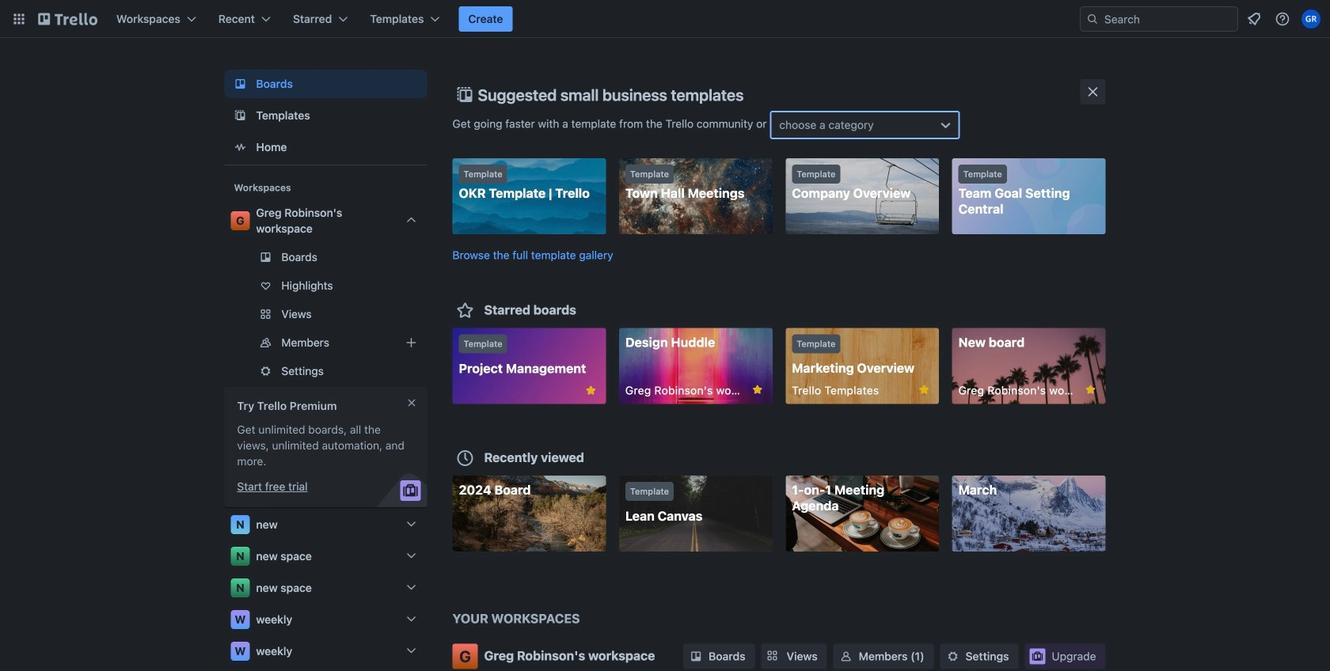 Task type: describe. For each thing, give the bounding box(es) containing it.
template board image
[[231, 106, 250, 125]]

2 horizontal spatial click to unstar this board. it will be removed from your starred list. image
[[918, 383, 932, 397]]

search image
[[1087, 13, 1100, 25]]

primary element
[[0, 0, 1331, 38]]

greg robinson (gregrobinson96) image
[[1302, 10, 1321, 29]]

add image
[[402, 334, 421, 353]]

2 sm image from the left
[[839, 649, 855, 665]]

Search field
[[1100, 8, 1238, 30]]

3 sm image from the left
[[946, 649, 961, 665]]

0 horizontal spatial click to unstar this board. it will be removed from your starred list. image
[[584, 384, 598, 398]]

1 horizontal spatial click to unstar this board. it will be removed from your starred list. image
[[751, 383, 765, 397]]



Task type: vqa. For each thing, say whether or not it's contained in the screenshot.
Primary element
yes



Task type: locate. For each thing, give the bounding box(es) containing it.
1 horizontal spatial sm image
[[839, 649, 855, 665]]

1 sm image from the left
[[688, 649, 704, 665]]

board image
[[231, 74, 250, 93]]

home image
[[231, 138, 250, 157]]

2 horizontal spatial sm image
[[946, 649, 961, 665]]

0 horizontal spatial sm image
[[688, 649, 704, 665]]

0 notifications image
[[1245, 10, 1264, 29]]

back to home image
[[38, 6, 97, 32]]

click to unstar this board. it will be removed from your starred list. image
[[751, 383, 765, 397], [918, 383, 932, 397], [584, 384, 598, 398]]

sm image
[[688, 649, 704, 665], [839, 649, 855, 665], [946, 649, 961, 665]]

open information menu image
[[1275, 11, 1291, 27]]



